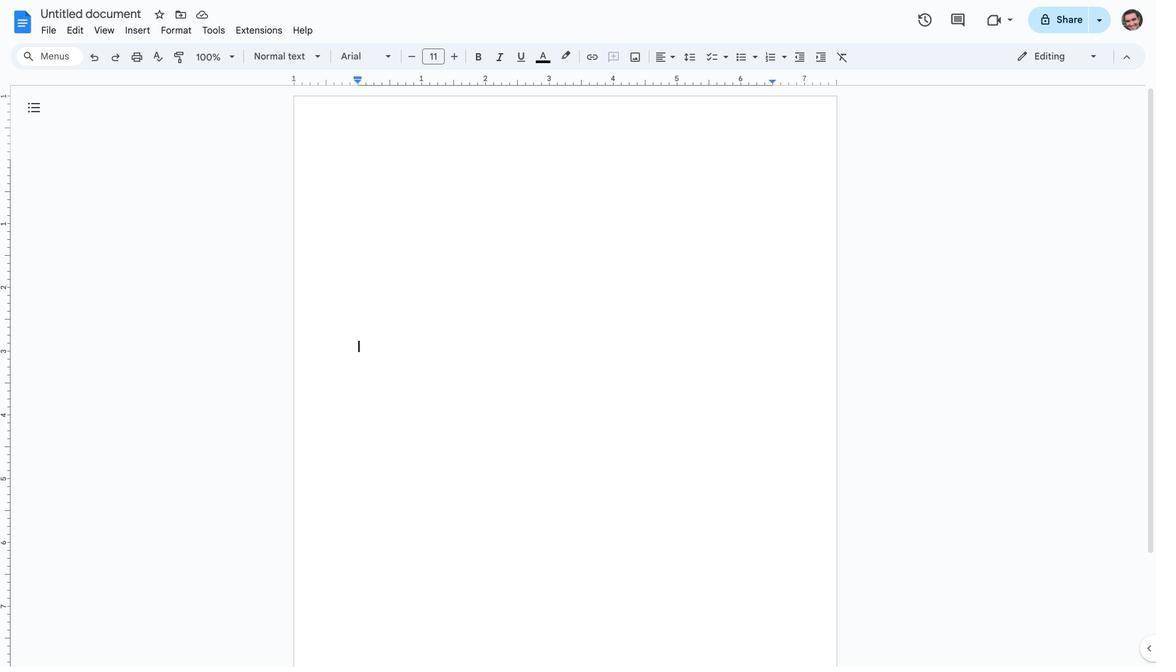 Task type: vqa. For each thing, say whether or not it's contained in the screenshot.
►
no



Task type: locate. For each thing, give the bounding box(es) containing it.
show document outline image
[[26, 100, 42, 116]]

application
[[0, 0, 1157, 668]]

bulleted list menu image
[[750, 48, 758, 53]]

styles list. normal text selected. option
[[254, 47, 307, 66]]

Font size field
[[422, 49, 450, 65]]

hide the menus (ctrl+shift+f) image
[[1121, 50, 1134, 64]]

main toolbar
[[82, 0, 891, 479]]

8 menu item from the left
[[288, 23, 318, 38]]

menu bar
[[36, 17, 318, 39]]

docs home image
[[11, 10, 35, 34]]

bold (⌘b) image
[[472, 50, 486, 64]]

document status: saved to drive. image
[[196, 8, 209, 21]]

left margin image
[[295, 75, 362, 85]]

increase indent (⌘+right bracket) image
[[815, 50, 828, 64]]

paint format image
[[173, 50, 186, 64]]

7 menu item from the left
[[231, 23, 288, 38]]

mode and view toolbar
[[1007, 43, 1138, 70]]

Font size text field
[[423, 49, 444, 65]]

Zoom text field
[[193, 48, 225, 67]]

move image
[[174, 8, 188, 21]]

redo (⌘y) image
[[109, 50, 122, 64]]

4 menu item from the left
[[120, 23, 156, 38]]

menu item
[[36, 23, 62, 38], [62, 23, 89, 38], [89, 23, 120, 38], [120, 23, 156, 38], [156, 23, 197, 38], [197, 23, 231, 38], [231, 23, 288, 38], [288, 23, 318, 38]]

share. private to only me. image
[[1040, 14, 1052, 26]]

last edit was seconds ago image
[[918, 12, 933, 28]]

menu bar banner
[[0, 0, 1157, 668]]

numbered list (⌘+shift+7) image
[[764, 50, 778, 64]]

bulleted list (⌘+shift+8) image
[[735, 50, 748, 64]]

Zoom field
[[191, 47, 241, 67]]

option
[[341, 47, 378, 66]]



Task type: describe. For each thing, give the bounding box(es) containing it.
top margin image
[[0, 96, 10, 164]]

print (⌘p) image
[[130, 50, 144, 64]]

1 menu item from the left
[[36, 23, 62, 38]]

spelling and grammar check (⌘+option+x) image
[[152, 50, 165, 64]]

menu bar inside menu bar banner
[[36, 17, 318, 39]]

2 menu item from the left
[[62, 23, 89, 38]]

insert link (⌘k) image
[[586, 50, 599, 64]]

italic (⌘i) image
[[494, 50, 507, 64]]

option inside main toolbar
[[341, 47, 378, 66]]

highlight color image
[[559, 47, 573, 63]]

6 menu item from the left
[[197, 23, 231, 38]]

decrease font size (⌘+shift+comma) image
[[405, 50, 419, 63]]

Star checkbox
[[150, 5, 169, 24]]

right margin image
[[770, 75, 837, 85]]

text color image
[[536, 47, 551, 63]]

numbered list menu image
[[779, 48, 787, 53]]

Menus field
[[17, 47, 83, 66]]

5 menu item from the left
[[156, 23, 197, 38]]

underline (⌘u) image
[[515, 50, 528, 64]]

star image
[[153, 8, 166, 21]]

show all comments 0 new comments image
[[950, 12, 966, 28]]

undo (⌘z) image
[[88, 50, 101, 64]]

Rename text field
[[36, 5, 149, 21]]

line & paragraph spacing image
[[683, 47, 698, 66]]

quick sharing actions image
[[1097, 19, 1103, 40]]

decrease indent (⌘+left bracket) image
[[793, 50, 807, 64]]

checklist menu image
[[720, 48, 729, 53]]

insert image image
[[628, 47, 643, 66]]

add comment (⌘+option+m) image
[[607, 50, 621, 64]]

3 menu item from the left
[[89, 23, 120, 38]]



